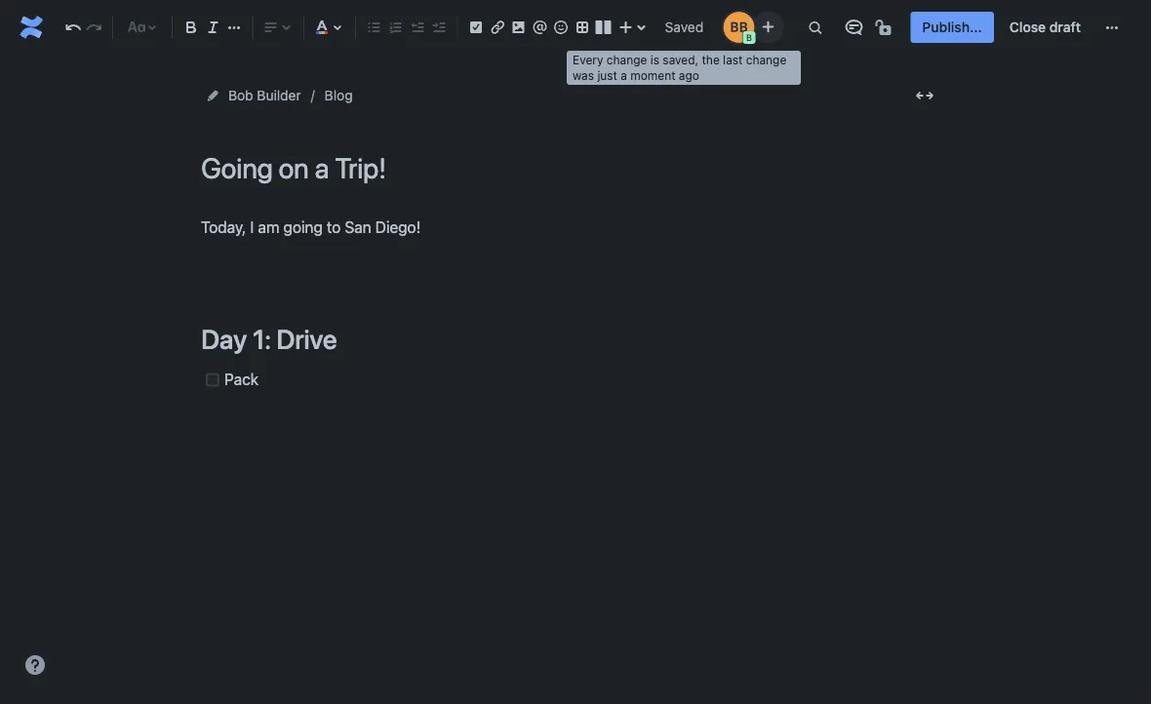 Task type: vqa. For each thing, say whether or not it's contained in the screenshot.
MAIN CONTENT AREA, START TYPING TO ENTER TEXT. text box
yes



Task type: locate. For each thing, give the bounding box(es) containing it.
diego!
[[375, 218, 421, 236]]

more image
[[1101, 16, 1124, 39]]

pack
[[224, 370, 259, 389]]

publish... button
[[911, 12, 994, 43]]

close draft
[[1010, 19, 1081, 35]]

every
[[573, 53, 604, 67]]

bold ⌘b image
[[180, 16, 203, 39]]

close
[[1010, 19, 1046, 35]]

outdent ⇧tab image
[[405, 16, 429, 39]]

comment icon image
[[843, 16, 866, 39]]

every change is saved, the last change was just a moment ago
[[573, 53, 787, 82]]

day 1: drive
[[201, 323, 337, 355]]

change up a
[[607, 53, 647, 67]]

change
[[607, 53, 647, 67], [746, 53, 787, 67]]

make page full-width image
[[913, 84, 937, 107]]

just
[[598, 68, 618, 82]]

was
[[573, 68, 594, 82]]

change down invite to edit icon
[[746, 53, 787, 67]]

2 change from the left
[[746, 53, 787, 67]]

ago
[[679, 68, 700, 82]]

emoji image
[[550, 16, 573, 39]]

builder
[[257, 87, 301, 103]]

Main content area, start typing to enter text. text field
[[201, 214, 943, 393]]

0 horizontal spatial change
[[607, 53, 647, 67]]

day
[[201, 323, 247, 355]]

bob builder
[[228, 87, 301, 103]]

saved,
[[663, 53, 699, 67]]

publish...
[[923, 19, 983, 35]]

undo ⌘z image
[[61, 16, 85, 39]]

is
[[651, 53, 660, 67]]

going
[[283, 218, 323, 236]]

blog
[[325, 87, 353, 103]]

bob
[[228, 87, 253, 103]]

am
[[258, 218, 279, 236]]

link image
[[486, 16, 509, 39]]

every change is saved, the last change was just a moment ago tooltip
[[567, 51, 801, 85]]

move this blog image
[[205, 88, 221, 103]]

draft
[[1050, 19, 1081, 35]]

a
[[621, 68, 627, 82]]

1 horizontal spatial change
[[746, 53, 787, 67]]

italic ⌘i image
[[201, 16, 225, 39]]

i
[[250, 218, 254, 236]]

moment
[[631, 68, 676, 82]]



Task type: describe. For each thing, give the bounding box(es) containing it.
redo ⌘⇧z image
[[82, 16, 106, 39]]

close draft button
[[998, 12, 1093, 43]]

more formatting image
[[223, 16, 246, 39]]

invite to edit image
[[757, 15, 780, 39]]

1:
[[253, 323, 271, 355]]

confluence image
[[16, 12, 47, 43]]

indent tab image
[[427, 16, 450, 39]]

bob builder image
[[724, 12, 755, 43]]

confluence image
[[16, 12, 47, 43]]

to
[[327, 218, 341, 236]]

the
[[702, 53, 720, 67]]

help image
[[23, 654, 47, 677]]

saved
[[665, 19, 704, 35]]

bullet list ⌘⇧8 image
[[363, 16, 386, 39]]

today, i am going to san diego!
[[201, 218, 421, 236]]

bob builder link
[[228, 84, 301, 107]]

1 change from the left
[[607, 53, 647, 67]]

numbered list ⌘⇧7 image
[[384, 16, 408, 39]]

add image, video, or file image
[[507, 16, 531, 39]]

today,
[[201, 218, 246, 236]]

no restrictions image
[[874, 16, 897, 39]]

blog link
[[325, 84, 353, 107]]

table image
[[571, 16, 594, 39]]

Blog post title text field
[[201, 152, 943, 184]]

action item image
[[465, 16, 488, 39]]

san
[[345, 218, 371, 236]]

mention image
[[528, 16, 552, 39]]

find and replace image
[[804, 16, 827, 39]]

last
[[723, 53, 743, 67]]

layouts image
[[592, 16, 615, 39]]

drive
[[277, 323, 337, 355]]



